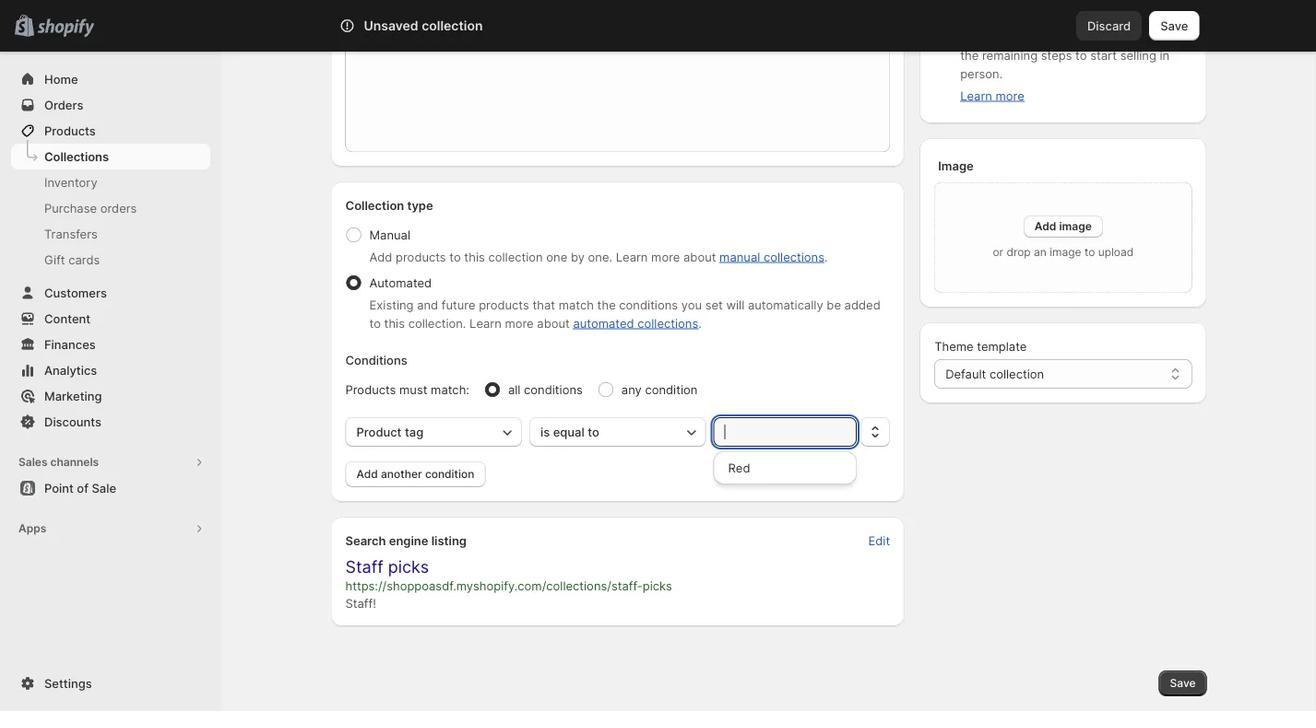 Task type: vqa. For each thing, say whether or not it's contained in the screenshot.
bottommost Of
yes



Task type: locate. For each thing, give the bounding box(es) containing it.
0 horizontal spatial condition
[[425, 468, 474, 481]]

of down channels
[[77, 481, 89, 496]]

of
[[993, 30, 1004, 44], [77, 481, 89, 496]]

add inside button
[[356, 468, 378, 481]]

more for the
[[996, 89, 1024, 103]]

products
[[396, 250, 446, 264], [479, 298, 529, 312]]

0 vertical spatial collection
[[422, 18, 483, 34]]

add products to this collection one by one. learn more about manual collections .
[[369, 250, 828, 264]]

content
[[44, 312, 91, 326]]

condition
[[645, 383, 698, 397], [425, 468, 474, 481]]

0 vertical spatial collections
[[764, 250, 824, 264]]

2 horizontal spatial more
[[996, 89, 1024, 103]]

default
[[945, 367, 986, 381]]

collection
[[345, 198, 404, 213]]

conditions up automated collections .
[[619, 298, 678, 312]]

0 vertical spatial products
[[396, 250, 446, 264]]

about left manual
[[683, 250, 716, 264]]

1 horizontal spatial conditions
[[619, 298, 678, 312]]

1 vertical spatial this
[[384, 316, 405, 331]]

learn right one.
[[616, 250, 648, 264]]

upload
[[1098, 246, 1134, 259]]

listing
[[431, 534, 467, 548]]

1 vertical spatial the
[[597, 298, 616, 312]]

1 horizontal spatial picks
[[643, 579, 672, 593]]

purchase orders
[[44, 201, 137, 215]]

1 horizontal spatial products
[[479, 298, 529, 312]]

add for add another condition
[[356, 468, 378, 481]]

will
[[726, 298, 745, 312]]

0 horizontal spatial set
[[705, 298, 723, 312]]

image right an at top
[[1050, 246, 1081, 259]]

product tag
[[356, 425, 423, 439]]

0 vertical spatial .
[[824, 250, 828, 264]]

staff!
[[345, 597, 376, 611]]

added
[[844, 298, 880, 312]]

this down existing
[[384, 316, 405, 331]]

steps
[[1041, 48, 1072, 62]]

point down 'sales channels'
[[44, 481, 74, 496]]

all conditions
[[508, 383, 583, 397]]

the up automated
[[597, 298, 616, 312]]

0 vertical spatial picks
[[388, 558, 429, 578]]

orders link
[[11, 92, 210, 118]]

collection down template
[[989, 367, 1044, 381]]

of up 'remaining' at right top
[[993, 30, 1004, 44]]

been
[[1080, 30, 1109, 44]]

learn inside the 'point of sale has not been set up. finish the remaining steps to start selling in person. learn more'
[[960, 89, 992, 103]]

collection.
[[408, 316, 466, 331]]

more right one.
[[651, 250, 680, 264]]

image up or drop an image to upload
[[1059, 220, 1092, 233]]

None text field
[[713, 418, 857, 447]]

0 vertical spatial more
[[996, 89, 1024, 103]]

sale inside the 'point of sale has not been set up. finish the remaining steps to start selling in person. learn more'
[[1007, 30, 1032, 44]]

this
[[464, 250, 485, 264], [384, 316, 405, 331]]

to right 'equal'
[[588, 425, 599, 439]]

0 vertical spatial set
[[1112, 30, 1130, 44]]

set
[[1112, 30, 1130, 44], [705, 298, 723, 312]]

1 vertical spatial sale
[[92, 481, 116, 496]]

1 horizontal spatial set
[[1112, 30, 1130, 44]]

point inside the 'point of sale has not been set up. finish the remaining steps to start selling in person. learn more'
[[960, 30, 989, 44]]

point up person.
[[960, 30, 989, 44]]

sale for point of sale has not been set up. finish the remaining steps to start selling in person. learn more
[[1007, 30, 1032, 44]]

0 vertical spatial this
[[464, 250, 485, 264]]

1 vertical spatial add
[[369, 250, 392, 264]]

0 horizontal spatial the
[[597, 298, 616, 312]]

collections
[[44, 149, 109, 164]]

1 horizontal spatial collections
[[764, 250, 824, 264]]

1 vertical spatial of
[[77, 481, 89, 496]]

about inside existing and future products that match the conditions you set will automatically be added to this collection. learn more about
[[537, 316, 570, 331]]

up.
[[1133, 30, 1151, 44]]

learn more link
[[960, 89, 1024, 103]]

more
[[996, 89, 1024, 103], [651, 250, 680, 264], [505, 316, 534, 331]]

0 horizontal spatial conditions
[[524, 383, 583, 397]]

condition right "any"
[[645, 383, 698, 397]]

add down manual
[[369, 250, 392, 264]]

0 horizontal spatial more
[[505, 316, 534, 331]]

discounts link
[[11, 409, 210, 435]]

0 vertical spatial the
[[960, 48, 979, 62]]

collection left one
[[488, 250, 543, 264]]

. up be
[[824, 250, 828, 264]]

set left up.
[[1112, 30, 1130, 44]]

inventory
[[44, 175, 97, 190]]

products for products must match:
[[345, 383, 396, 397]]

set inside the 'point of sale has not been set up. finish the remaining steps to start selling in person. learn more'
[[1112, 30, 1130, 44]]

1 horizontal spatial condition
[[645, 383, 698, 397]]

1 vertical spatial condition
[[425, 468, 474, 481]]

1 horizontal spatial sale
[[1007, 30, 1032, 44]]

2 horizontal spatial collection
[[989, 367, 1044, 381]]

1 vertical spatial learn
[[616, 250, 648, 264]]

search for search
[[421, 18, 460, 33]]

to left upload
[[1084, 246, 1095, 259]]

sale down the sales channels button
[[92, 481, 116, 496]]

1 horizontal spatial learn
[[616, 250, 648, 264]]

be
[[827, 298, 841, 312]]

to down existing
[[369, 316, 381, 331]]

that
[[533, 298, 555, 312]]

selling
[[1120, 48, 1156, 62]]

automatically
[[748, 298, 823, 312]]

condition down the 'product tag' dropdown button at the left bottom
[[425, 468, 474, 481]]

point for point of sale
[[44, 481, 74, 496]]

picks
[[388, 558, 429, 578], [643, 579, 672, 593]]

0 vertical spatial sale
[[1007, 30, 1032, 44]]

learn inside existing and future products that match the conditions you set will automatically be added to this collection. learn more about
[[469, 316, 501, 331]]

existing and future products that match the conditions you set will automatically be added to this collection. learn more about
[[369, 298, 880, 331]]

add for add products to this collection one by one. learn more about manual collections .
[[369, 250, 392, 264]]

1 horizontal spatial more
[[651, 250, 680, 264]]

the up person.
[[960, 48, 979, 62]]

2 vertical spatial learn
[[469, 316, 501, 331]]

marketing link
[[11, 384, 210, 409]]

2 horizontal spatial learn
[[960, 89, 992, 103]]

product
[[356, 425, 402, 439]]

channels
[[50, 456, 99, 469]]

0 vertical spatial of
[[993, 30, 1004, 44]]

point of sale
[[44, 481, 116, 496]]

2 vertical spatial add
[[356, 468, 378, 481]]

sale inside button
[[92, 481, 116, 496]]

point inside button
[[44, 481, 74, 496]]

engine
[[389, 534, 428, 548]]

1 horizontal spatial point
[[960, 30, 989, 44]]

about
[[683, 250, 716, 264], [537, 316, 570, 331]]

collection right unsaved
[[422, 18, 483, 34]]

search inside button
[[421, 18, 460, 33]]

automated
[[573, 316, 634, 331]]

manual
[[719, 250, 760, 264]]

image
[[938, 159, 974, 173]]

1 horizontal spatial .
[[824, 250, 828, 264]]

learn down person.
[[960, 89, 992, 103]]

match
[[559, 298, 594, 312]]

search up staff
[[345, 534, 386, 548]]

about down that
[[537, 316, 570, 331]]

finish
[[1154, 30, 1187, 44]]

sale up 'remaining' at right top
[[1007, 30, 1032, 44]]

this up future
[[464, 250, 485, 264]]

products left that
[[479, 298, 529, 312]]

manual collections link
[[719, 250, 824, 264]]

learn down future
[[469, 316, 501, 331]]

1 vertical spatial about
[[537, 316, 570, 331]]

sale for point of sale
[[92, 481, 116, 496]]

products down orders
[[44, 124, 96, 138]]

0 horizontal spatial point
[[44, 481, 74, 496]]

0 vertical spatial search
[[421, 18, 460, 33]]

0 vertical spatial add
[[1035, 220, 1056, 233]]

0 vertical spatial save
[[1160, 18, 1188, 33]]

1 vertical spatial collections
[[638, 316, 698, 331]]

gift cards
[[44, 253, 100, 267]]

search button
[[391, 11, 925, 41]]

2 vertical spatial more
[[505, 316, 534, 331]]

0 horizontal spatial products
[[44, 124, 96, 138]]

1 vertical spatial set
[[705, 298, 723, 312]]

1 vertical spatial point
[[44, 481, 74, 496]]

0 horizontal spatial learn
[[469, 316, 501, 331]]

sale
[[1007, 30, 1032, 44], [92, 481, 116, 496]]

1 horizontal spatial products
[[345, 383, 396, 397]]

collections up "automatically"
[[764, 250, 824, 264]]

0 vertical spatial about
[[683, 250, 716, 264]]

0 horizontal spatial search
[[345, 534, 386, 548]]

0 vertical spatial save button
[[1149, 11, 1199, 41]]

search right unsaved
[[421, 18, 460, 33]]

of inside button
[[77, 481, 89, 496]]

products
[[44, 124, 96, 138], [345, 383, 396, 397]]

1 vertical spatial more
[[651, 250, 680, 264]]

future
[[442, 298, 475, 312]]

more inside existing and future products that match the conditions you set will automatically be added to this collection. learn more about
[[505, 316, 534, 331]]

0 vertical spatial condition
[[645, 383, 698, 397]]

content link
[[11, 306, 210, 332]]

conditions
[[345, 353, 407, 368]]

add
[[1035, 220, 1056, 233], [369, 250, 392, 264], [356, 468, 378, 481]]

more down person.
[[996, 89, 1024, 103]]

1 vertical spatial collection
[[488, 250, 543, 264]]

to up future
[[449, 250, 461, 264]]

products inside products link
[[44, 124, 96, 138]]

1 vertical spatial conditions
[[524, 383, 583, 397]]

1 vertical spatial products
[[479, 298, 529, 312]]

0 horizontal spatial about
[[537, 316, 570, 331]]

2 vertical spatial collection
[[989, 367, 1044, 381]]

1 horizontal spatial search
[[421, 18, 460, 33]]

1 horizontal spatial this
[[464, 250, 485, 264]]

0 horizontal spatial of
[[77, 481, 89, 496]]

red
[[728, 461, 750, 475]]

condition inside button
[[425, 468, 474, 481]]

point for point of sale has not been set up. finish the remaining steps to start selling in person. learn more
[[960, 30, 989, 44]]

0 vertical spatial conditions
[[619, 298, 678, 312]]

add left "another"
[[356, 468, 378, 481]]

is equal to button
[[529, 418, 706, 447]]

more down that
[[505, 316, 534, 331]]

0 horizontal spatial .
[[698, 316, 702, 331]]

discounts
[[44, 415, 101, 429]]

collection
[[422, 18, 483, 34], [488, 250, 543, 264], [989, 367, 1044, 381]]

to inside dropdown button
[[588, 425, 599, 439]]

0 vertical spatial point
[[960, 30, 989, 44]]

0 horizontal spatial collection
[[422, 18, 483, 34]]

collections down you
[[638, 316, 698, 331]]

1 vertical spatial products
[[345, 383, 396, 397]]

1 vertical spatial image
[[1050, 246, 1081, 259]]

any condition
[[621, 383, 698, 397]]

set left will
[[705, 298, 723, 312]]

shopify image
[[37, 19, 94, 37]]

1 horizontal spatial of
[[993, 30, 1004, 44]]

0 vertical spatial products
[[44, 124, 96, 138]]

to left start
[[1075, 48, 1087, 62]]

0 horizontal spatial sale
[[92, 481, 116, 496]]

more inside the 'point of sale has not been set up. finish the remaining steps to start selling in person. learn more'
[[996, 89, 1024, 103]]

0 vertical spatial learn
[[960, 89, 992, 103]]

.
[[824, 250, 828, 264], [698, 316, 702, 331]]

or drop an image to upload
[[993, 246, 1134, 259]]

save
[[1160, 18, 1188, 33], [1170, 677, 1196, 691]]

add up an at top
[[1035, 220, 1056, 233]]

search for search engine listing
[[345, 534, 386, 548]]

products up 'automated'
[[396, 250, 446, 264]]

0 horizontal spatial this
[[384, 316, 405, 331]]

of inside the 'point of sale has not been set up. finish the remaining steps to start selling in person. learn more'
[[993, 30, 1004, 44]]

1 vertical spatial search
[[345, 534, 386, 548]]

1 horizontal spatial the
[[960, 48, 979, 62]]

orders
[[100, 201, 137, 215]]

products down conditions
[[345, 383, 396, 397]]

learn for set
[[469, 316, 501, 331]]

existing
[[369, 298, 414, 312]]

conditions right all
[[524, 383, 583, 397]]

. down you
[[698, 316, 702, 331]]



Task type: describe. For each thing, give the bounding box(es) containing it.
unsaved collection
[[364, 18, 483, 34]]

products inside existing and future products that match the conditions you set will automatically be added to this collection. learn more about
[[479, 298, 529, 312]]

0 vertical spatial image
[[1059, 220, 1092, 233]]

in
[[1160, 48, 1170, 62]]

the inside existing and future products that match the conditions you set will automatically be added to this collection. learn more about
[[597, 298, 616, 312]]

the inside the 'point of sale has not been set up. finish the remaining steps to start selling in person. learn more'
[[960, 48, 979, 62]]

inventory link
[[11, 170, 210, 196]]

1 vertical spatial save
[[1170, 677, 1196, 691]]

collection type
[[345, 198, 433, 213]]

automated
[[369, 276, 432, 290]]

one.
[[588, 250, 612, 264]]

home link
[[11, 66, 210, 92]]

products for products
[[44, 124, 96, 138]]

purchase orders link
[[11, 196, 210, 221]]

to inside the 'point of sale has not been set up. finish the remaining steps to start selling in person. learn more'
[[1075, 48, 1087, 62]]

must
[[399, 383, 427, 397]]

set inside existing and future products that match the conditions you set will automatically be added to this collection. learn more about
[[705, 298, 723, 312]]

cards
[[68, 253, 100, 267]]

apps
[[18, 522, 46, 536]]

edit button
[[857, 528, 901, 554]]

to inside existing and future products that match the conditions you set will automatically be added to this collection. learn more about
[[369, 316, 381, 331]]

sales channels
[[18, 456, 99, 469]]

default collection
[[945, 367, 1044, 381]]

customers
[[44, 286, 107, 300]]

theme template
[[934, 339, 1027, 354]]

staff picks https://shoppoasdf.myshopify.com/collections/staff-picks staff!
[[345, 558, 672, 611]]

by
[[571, 250, 585, 264]]

transfers link
[[11, 221, 210, 247]]

of for point of sale has not been set up. finish the remaining steps to start selling in person. learn more
[[993, 30, 1004, 44]]

https://shoppoasdf.myshopify.com/collections/staff-
[[345, 579, 643, 593]]

finances link
[[11, 332, 210, 358]]

one
[[546, 250, 567, 264]]

gift
[[44, 253, 65, 267]]

0 horizontal spatial collections
[[638, 316, 698, 331]]

of for point of sale
[[77, 481, 89, 496]]

0 horizontal spatial picks
[[388, 558, 429, 578]]

add image
[[1035, 220, 1092, 233]]

settings
[[44, 677, 92, 691]]

start
[[1090, 48, 1117, 62]]

you
[[681, 298, 702, 312]]

purchase
[[44, 201, 97, 215]]

tag
[[405, 425, 423, 439]]

products must match:
[[345, 383, 469, 397]]

this inside existing and future products that match the conditions you set will automatically be added to this collection. learn more about
[[384, 316, 405, 331]]

collection for unsaved collection
[[422, 18, 483, 34]]

an
[[1034, 246, 1047, 259]]

transfers
[[44, 227, 98, 241]]

search engine listing
[[345, 534, 467, 548]]

is equal to
[[540, 425, 599, 439]]

type
[[407, 198, 433, 213]]

settings link
[[11, 671, 210, 697]]

is
[[540, 425, 550, 439]]

1 vertical spatial .
[[698, 316, 702, 331]]

1 vertical spatial picks
[[643, 579, 672, 593]]

collections link
[[11, 144, 210, 170]]

home
[[44, 72, 78, 86]]

has
[[1035, 30, 1055, 44]]

theme
[[934, 339, 974, 354]]

any
[[621, 383, 642, 397]]

conditions inside existing and future products that match the conditions you set will automatically be added to this collection. learn more about
[[619, 298, 678, 312]]

learn for the
[[960, 89, 992, 103]]

1 vertical spatial save button
[[1159, 671, 1207, 697]]

sales channels button
[[11, 450, 210, 476]]

point of sale link
[[11, 476, 210, 502]]

add another condition button
[[345, 462, 486, 488]]

person.
[[960, 66, 1003, 81]]

customers link
[[11, 280, 210, 306]]

discard
[[1087, 18, 1131, 33]]

analytics
[[44, 363, 97, 378]]

finances
[[44, 338, 96, 352]]

apps button
[[11, 516, 210, 542]]

discard button
[[1076, 11, 1142, 41]]

not
[[1058, 30, 1077, 44]]

staff
[[345, 558, 383, 578]]

automated collections link
[[573, 316, 698, 331]]

point of sale has not been set up. finish the remaining steps to start selling in person. learn more
[[960, 30, 1187, 103]]

sales
[[18, 456, 48, 469]]

another
[[381, 468, 422, 481]]

drop
[[1007, 246, 1031, 259]]

analytics link
[[11, 358, 210, 384]]

0 horizontal spatial products
[[396, 250, 446, 264]]

add for add image
[[1035, 220, 1056, 233]]

edit
[[868, 534, 890, 548]]

more for set
[[505, 316, 534, 331]]

collection for default collection
[[989, 367, 1044, 381]]

and
[[417, 298, 438, 312]]

1 horizontal spatial about
[[683, 250, 716, 264]]

manual
[[369, 228, 410, 242]]

1 horizontal spatial collection
[[488, 250, 543, 264]]

match:
[[431, 383, 469, 397]]

products link
[[11, 118, 210, 144]]

template
[[977, 339, 1027, 354]]

unsaved
[[364, 18, 418, 34]]

point of sale button
[[0, 476, 221, 502]]



